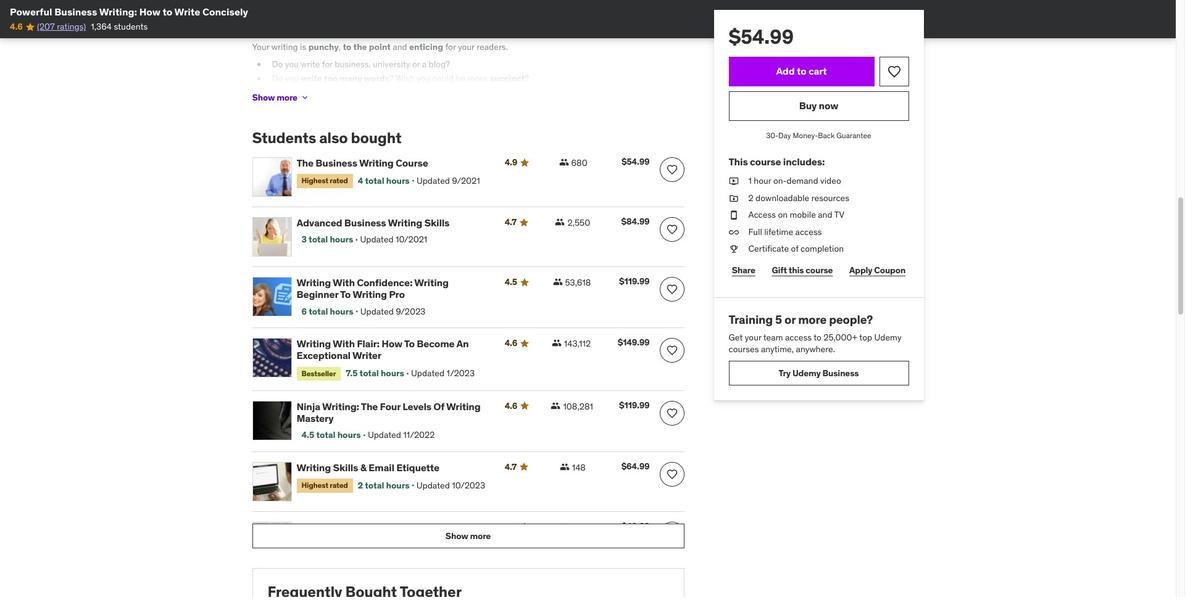 Task type: describe. For each thing, give the bounding box(es) containing it.
2 horizontal spatial the
[[388, 24, 402, 35]]

enticing
[[409, 41, 443, 52]]

the business writing course
[[297, 157, 428, 169]]

access on mobile and tv
[[748, 209, 844, 220]]

students
[[114, 21, 148, 32]]

0 horizontal spatial $54.99
[[622, 156, 650, 167]]

hours for 6 total hours
[[330, 306, 353, 317]]

495
[[572, 522, 587, 533]]

show more for 1st show more button from the top of the page
[[252, 92, 297, 103]]

writing with flair: how to become an exceptional writer
[[297, 338, 469, 362]]

$119.99 for writing with confidence: writing beginner to writing pro
[[619, 276, 650, 287]]

your inside often the fewer words you write, the more impact you make. your writing is punchy , to the point and enticing for your readers. do you write for business, university or a blog? do you write too many words ? wish you could be more succinct ?
[[458, 41, 475, 52]]

rated for skills
[[330, 481, 348, 490]]

email
[[369, 462, 394, 474]]

this
[[729, 155, 748, 168]]

more up students
[[277, 92, 297, 103]]

total for 2
[[365, 480, 384, 491]]

30-day money-back guarantee
[[766, 131, 871, 140]]

show for second show more button from the top of the page
[[446, 531, 468, 542]]

4.5 for 4.5
[[505, 277, 517, 288]]

ninja
[[297, 401, 320, 413]]

gift this course
[[772, 265, 833, 276]]

bestseller
[[302, 369, 336, 378]]

148
[[572, 462, 586, 473]]

5
[[775, 312, 782, 327]]

writing inside writing with flair: how to become an exceptional writer
[[297, 338, 331, 350]]

add to cart button
[[729, 57, 874, 86]]

or inside training 5 or more people? get your team access to 25,000+ top udemy courses anytime, anywhere.
[[785, 312, 796, 327]]

0 vertical spatial write
[[174, 6, 200, 18]]

total for 3
[[309, 234, 328, 245]]

writing left pro
[[353, 289, 387, 301]]

4.7 for writing skills & email etiquette
[[505, 462, 517, 473]]

business for the
[[316, 157, 357, 169]]

updated 10/2021
[[360, 234, 427, 245]]

is
[[300, 41, 306, 52]]

to inside button
[[797, 65, 807, 77]]

money-
[[793, 131, 818, 140]]

xsmall image for 53,618
[[553, 277, 563, 287]]

0 vertical spatial $54.99
[[729, 24, 794, 49]]

be
[[456, 73, 466, 84]]

includes:
[[783, 155, 825, 168]]

updated for updated 11/2022
[[368, 430, 401, 441]]

6 total hours
[[302, 306, 353, 317]]

to left concisely
[[163, 6, 172, 18]]

7.5
[[346, 368, 358, 379]]

often
[[252, 24, 276, 35]]

xsmall image for 143,112
[[552, 338, 562, 348]]

training 5 or more people? get your team access to 25,000+ top udemy courses anytime, anywhere.
[[729, 312, 902, 355]]

total for 7.5
[[360, 368, 379, 379]]

1 hour on-demand video
[[748, 175, 841, 186]]

mastery
[[297, 412, 334, 425]]

share
[[732, 265, 755, 276]]

demand
[[787, 175, 818, 186]]

powerful business writing: how to write concisely
[[10, 6, 248, 18]]

tv
[[834, 209, 844, 220]]

writing inside 'link'
[[359, 157, 394, 169]]

many
[[340, 73, 362, 84]]

highest rated for business
[[302, 176, 348, 185]]

xsmall image down this on the top of page
[[729, 192, 739, 204]]

more up enticing
[[404, 24, 425, 35]]

hour
[[754, 175, 771, 186]]

wishlist image for writing skills & email etiquette
[[666, 468, 678, 481]]

people?
[[829, 312, 873, 327]]

how for to
[[139, 6, 160, 18]]

certificate
[[748, 243, 789, 255]]

4.6 for ninja writing: the four levels of writing mastery
[[505, 401, 517, 412]]

1 horizontal spatial for
[[445, 41, 456, 52]]

0 horizontal spatial writing:
[[99, 6, 137, 18]]

108,281
[[563, 401, 593, 412]]

writing with confidence: writing beginner to writing pro
[[297, 277, 449, 301]]

updated for updated 1/2023
[[411, 368, 444, 379]]

access
[[748, 209, 776, 220]]

downloadable
[[756, 192, 809, 203]]

write effective business letters link
[[297, 522, 490, 534]]

with for confidence:
[[333, 277, 355, 289]]

53,618
[[565, 277, 591, 288]]

xsmall image for certificate of completion
[[729, 243, 739, 256]]

four
[[380, 401, 401, 413]]

1 vertical spatial words
[[364, 73, 390, 84]]

writing up 6
[[297, 277, 331, 289]]

1 horizontal spatial skills
[[424, 217, 450, 229]]

add
[[776, 65, 795, 77]]

0 horizontal spatial words
[[318, 24, 344, 35]]

(207
[[37, 21, 55, 32]]

to inside training 5 or more people? get your team access to 25,000+ top udemy courses anytime, anywhere.
[[814, 332, 822, 343]]

flair:
[[357, 338, 380, 350]]

readers.
[[477, 41, 508, 52]]

etiquette
[[396, 462, 439, 474]]

team
[[763, 332, 783, 343]]

1 write from the top
[[301, 58, 320, 70]]

(207 ratings)
[[37, 21, 86, 32]]

more left 4.3
[[470, 531, 491, 542]]

with for flair:
[[333, 338, 355, 350]]

total for 4
[[365, 175, 384, 186]]

2 downloadable resources
[[748, 192, 849, 203]]

become
[[417, 338, 455, 350]]

the inside 'link'
[[297, 157, 314, 169]]

1 vertical spatial course
[[806, 265, 833, 276]]

business left letters
[[367, 522, 409, 534]]

4.5 for 4.5 total hours
[[302, 430, 314, 441]]

1 vertical spatial skills
[[333, 462, 358, 474]]

gift
[[772, 265, 787, 276]]

training
[[729, 312, 773, 327]]

updated 9/2021
[[417, 175, 480, 186]]

updated 1/2023
[[411, 368, 475, 379]]

writing
[[271, 41, 298, 52]]

could
[[433, 73, 454, 84]]

1 horizontal spatial the
[[353, 41, 367, 52]]

1,364 students
[[91, 21, 148, 32]]

back
[[818, 131, 835, 140]]

mobile
[[790, 209, 816, 220]]

xsmall image for 495
[[559, 522, 569, 532]]

rated for business
[[330, 176, 348, 185]]

$119.99 for ninja writing: the four levels of writing mastery
[[619, 400, 650, 411]]

updated 9/2023
[[360, 306, 425, 317]]

bought
[[351, 129, 401, 148]]

buy now button
[[729, 91, 909, 121]]

this course includes:
[[729, 155, 825, 168]]

ninja writing: the four levels of writing mastery
[[297, 401, 481, 425]]

1 vertical spatial and
[[818, 209, 832, 220]]

$49.99
[[622, 521, 650, 532]]

to inside writing with confidence: writing beginner to writing pro
[[340, 289, 351, 301]]

writer
[[352, 350, 381, 362]]

writing up 10/2021
[[388, 217, 422, 229]]

1/2023
[[447, 368, 475, 379]]

2 ? from the left
[[525, 73, 529, 84]]

try
[[779, 368, 791, 379]]

also
[[319, 129, 348, 148]]

writing with confidence: writing beginner to writing pro link
[[297, 277, 490, 301]]

wishlist image for ninja writing: the four levels of writing mastery
[[666, 407, 678, 420]]

top
[[859, 332, 872, 343]]

4 total hours
[[358, 175, 410, 186]]

business,
[[335, 58, 371, 70]]

2 show more button from the top
[[252, 524, 684, 549]]

updated 10/2023
[[417, 480, 485, 491]]

try udemy business
[[779, 368, 859, 379]]

full lifetime access
[[748, 226, 822, 238]]

to inside often the fewer words you write, the more impact you make. your writing is punchy , to the point and enticing for your readers. do you write for business, university or a blog? do you write too many words ? wish you could be more succinct ?
[[343, 41, 352, 52]]

9/2023
[[396, 306, 425, 317]]

xsmall image left access
[[729, 209, 739, 221]]

9/2021
[[452, 175, 480, 186]]

anytime,
[[761, 344, 794, 355]]

wishlist image for writing with confidence: writing beginner to writing pro
[[666, 283, 678, 296]]

1,364
[[91, 21, 112, 32]]

1 show more button from the top
[[252, 85, 310, 110]]

concisely
[[202, 6, 248, 18]]

and inside often the fewer words you write, the more impact you make. your writing is punchy , to the point and enticing for your readers. do you write for business, university or a blog? do you write too many words ? wish you could be more succinct ?
[[393, 41, 407, 52]]



Task type: locate. For each thing, give the bounding box(es) containing it.
0 vertical spatial skills
[[424, 217, 450, 229]]

fewer
[[293, 24, 316, 35]]

guarantee
[[837, 131, 871, 140]]

highest up advanced
[[302, 176, 328, 185]]

often the fewer words you write, the more impact you make. your writing is punchy , to the point and enticing for your readers. do you write for business, university or a blog? do you write too many words ? wish you could be more succinct ?
[[252, 24, 529, 84]]

3
[[302, 234, 307, 245]]

highest rated up effective
[[302, 481, 348, 490]]

0 vertical spatial the
[[297, 157, 314, 169]]

1 rated from the top
[[330, 176, 348, 185]]

how right flair:
[[382, 338, 402, 350]]

writing up 9/2023
[[414, 277, 449, 289]]

0 vertical spatial course
[[750, 155, 781, 168]]

business up updated 10/2021 on the top of page
[[344, 217, 386, 229]]

writing: up 1,364 students
[[99, 6, 137, 18]]

updated for updated 9/2023
[[360, 306, 394, 317]]

udemy right try
[[793, 368, 821, 379]]

2 vertical spatial wishlist image
[[666, 468, 678, 481]]

courses
[[729, 344, 759, 355]]

to right ,
[[343, 41, 352, 52]]

or inside often the fewer words you write, the more impact you make. your writing is punchy , to the point and enticing for your readers. do you write for business, university or a blog? do you write too many words ? wish you could be more succinct ?
[[412, 58, 420, 70]]

0 vertical spatial udemy
[[874, 332, 902, 343]]

4.6 for writing with flair: how to become an exceptional writer
[[505, 338, 517, 349]]

your up "courses"
[[745, 332, 761, 343]]

1 horizontal spatial $54.99
[[729, 24, 794, 49]]

1 horizontal spatial your
[[745, 332, 761, 343]]

$54.99 right 680
[[622, 156, 650, 167]]

4.7
[[505, 217, 517, 228], [505, 462, 517, 473]]

how inside writing with flair: how to become an exceptional writer
[[382, 338, 402, 350]]

show right letters
[[446, 531, 468, 542]]

wishlist image
[[887, 64, 902, 79], [666, 164, 678, 176], [666, 283, 678, 296], [666, 345, 678, 357]]

full
[[748, 226, 762, 238]]

xsmall image for 1 hour on-demand video
[[729, 175, 739, 187]]

writing skills & email etiquette link
[[297, 462, 490, 474]]

1 horizontal spatial course
[[806, 265, 833, 276]]

your left readers.
[[458, 41, 475, 52]]

video
[[820, 175, 841, 186]]

highest for writing
[[302, 481, 328, 490]]

0 vertical spatial for
[[445, 41, 456, 52]]

0 vertical spatial how
[[139, 6, 160, 18]]

1 vertical spatial show
[[446, 531, 468, 542]]

xsmall image left 2,550
[[555, 217, 565, 227]]

2 rated from the top
[[330, 481, 348, 490]]

hours down writing with flair: how to become an exceptional writer link
[[381, 368, 404, 379]]

show for 1st show more button from the top of the page
[[252, 92, 275, 103]]

25,000+
[[824, 332, 858, 343]]

$119.99 right 53,618
[[619, 276, 650, 287]]

xsmall image for advanced business writing skills
[[555, 217, 565, 227]]

the left the four
[[361, 401, 378, 413]]

wishlist image
[[666, 224, 678, 236], [666, 407, 678, 420], [666, 468, 678, 481]]

share button
[[729, 258, 759, 283]]

words down university
[[364, 73, 390, 84]]

business for powerful
[[54, 6, 97, 18]]

show more button up students
[[252, 85, 310, 110]]

updated for updated 10/2023
[[417, 480, 450, 491]]

to up 6 total hours
[[340, 289, 351, 301]]

1 vertical spatial writing:
[[322, 401, 359, 413]]

1 vertical spatial $54.99
[[622, 156, 650, 167]]

1 horizontal spatial 4.5
[[505, 277, 517, 288]]

0 horizontal spatial or
[[412, 58, 420, 70]]

2 write from the top
[[301, 73, 322, 84]]

to inside writing with flair: how to become an exceptional writer
[[404, 338, 415, 350]]

0 horizontal spatial ?
[[390, 73, 394, 84]]

1 vertical spatial for
[[322, 58, 333, 70]]

2 vertical spatial 4.6
[[505, 401, 517, 412]]

skills left &
[[333, 462, 358, 474]]

4.7 down 4.9
[[505, 217, 517, 228]]

writing inside ninja writing: the four levels of writing mastery
[[446, 401, 481, 413]]

get
[[729, 332, 743, 343]]

writing up bestseller
[[297, 338, 331, 350]]

6
[[302, 306, 307, 317]]

access down 'mobile'
[[795, 226, 822, 238]]

0 vertical spatial rated
[[330, 176, 348, 185]]

1 vertical spatial highest
[[302, 481, 328, 490]]

udemy inside training 5 or more people? get your team access to 25,000+ top udemy courses anytime, anywhere.
[[874, 332, 902, 343]]

apply coupon
[[849, 265, 906, 276]]

total down the writing skills & email etiquette
[[365, 480, 384, 491]]

updated down writing with confidence: writing beginner to writing pro
[[360, 306, 394, 317]]

to up anywhere.
[[814, 332, 822, 343]]

0 vertical spatial to
[[340, 289, 351, 301]]

0 vertical spatial $119.99
[[619, 276, 650, 287]]

hours up &
[[337, 430, 361, 441]]

hours for 2 total hours
[[386, 480, 410, 491]]

add to cart
[[776, 65, 827, 77]]

1 horizontal spatial show more
[[446, 531, 491, 542]]

1 horizontal spatial to
[[404, 338, 415, 350]]

1 vertical spatial $119.99
[[619, 400, 650, 411]]

of
[[791, 243, 799, 255]]

0 vertical spatial 4.5
[[505, 277, 517, 288]]

0 vertical spatial 4.6
[[10, 21, 23, 32]]

2 wishlist image from the top
[[666, 407, 678, 420]]

hours down the business writing course 'link'
[[386, 175, 410, 186]]

11/2022
[[403, 430, 435, 441]]

?
[[390, 73, 394, 84], [525, 73, 529, 84]]

xsmall image left 680
[[559, 158, 569, 167]]

3 total hours
[[302, 234, 353, 245]]

0 vertical spatial show more
[[252, 92, 297, 103]]

0 horizontal spatial and
[[393, 41, 407, 52]]

1 vertical spatial 4.6
[[505, 338, 517, 349]]

2 for 2 total hours
[[358, 480, 363, 491]]

1 vertical spatial or
[[785, 312, 796, 327]]

2 $119.99 from the top
[[619, 400, 650, 411]]

0 vertical spatial show more button
[[252, 85, 310, 110]]

wishlist image for advanced business writing skills
[[666, 224, 678, 236]]

updated down course
[[417, 175, 450, 186]]

2 down &
[[358, 480, 363, 491]]

10/2021
[[396, 234, 427, 245]]

1 vertical spatial 4.5
[[302, 430, 314, 441]]

xsmall image left 108,281
[[551, 401, 561, 411]]

0 vertical spatial 2
[[748, 192, 753, 203]]

gift this course link
[[769, 258, 836, 283]]

0 horizontal spatial 4.5
[[302, 430, 314, 441]]

xsmall image for 680
[[559, 158, 569, 167]]

3 wishlist image from the top
[[666, 468, 678, 481]]

business for advanced
[[344, 217, 386, 229]]

hours down advanced
[[330, 234, 353, 245]]

0 vertical spatial your
[[458, 41, 475, 52]]

wishlist image for writing with flair: how to become an exceptional writer
[[666, 345, 678, 357]]

0 horizontal spatial the
[[278, 24, 291, 35]]

write left "too"
[[301, 73, 322, 84]]

rated down the writing skills & email etiquette
[[330, 481, 348, 490]]

course up the 'hour'
[[750, 155, 781, 168]]

xsmall image left 53,618
[[553, 277, 563, 287]]

1 horizontal spatial and
[[818, 209, 832, 220]]

an
[[456, 338, 469, 350]]

0 vertical spatial 4.7
[[505, 217, 517, 228]]

1 horizontal spatial ?
[[525, 73, 529, 84]]

students
[[252, 129, 316, 148]]

write
[[301, 58, 320, 70], [301, 73, 322, 84]]

the down students
[[297, 157, 314, 169]]

for up "too"
[[322, 58, 333, 70]]

2 with from the top
[[333, 338, 355, 350]]

2 highest from the top
[[302, 481, 328, 490]]

wishlist image for the business writing course
[[666, 164, 678, 176]]

1 do from the top
[[272, 58, 283, 70]]

0 vertical spatial and
[[393, 41, 407, 52]]

1 wishlist image from the top
[[666, 224, 678, 236]]

xsmall image for ninja writing: the four levels of writing mastery
[[551, 401, 561, 411]]

0 horizontal spatial to
[[340, 289, 351, 301]]

for down impact
[[445, 41, 456, 52]]

0 horizontal spatial how
[[139, 6, 160, 18]]

more right be
[[468, 73, 488, 84]]

0 vertical spatial access
[[795, 226, 822, 238]]

with inside writing with confidence: writing beginner to writing pro
[[333, 277, 355, 289]]

writing with flair: how to become an exceptional writer link
[[297, 338, 490, 362]]

access up anywhere.
[[785, 332, 812, 343]]

completion
[[801, 243, 844, 255]]

write left concisely
[[174, 6, 200, 18]]

writing right of
[[446, 401, 481, 413]]

0 horizontal spatial udemy
[[793, 368, 821, 379]]

total for 6
[[309, 306, 328, 317]]

writing: up "4.5 total hours"
[[322, 401, 359, 413]]

1 vertical spatial show more button
[[252, 524, 684, 549]]

1 horizontal spatial writing:
[[322, 401, 359, 413]]

0 vertical spatial or
[[412, 58, 420, 70]]

1 vertical spatial highest rated
[[302, 481, 348, 490]]

0 vertical spatial with
[[333, 277, 355, 289]]

$54.99
[[729, 24, 794, 49], [622, 156, 650, 167]]

total right the 7.5
[[360, 368, 379, 379]]

blog?
[[429, 58, 450, 70]]

access
[[795, 226, 822, 238], [785, 332, 812, 343]]

4.9
[[505, 157, 517, 168]]

skills up 10/2021
[[424, 217, 450, 229]]

1 ? from the left
[[390, 73, 394, 84]]

and up university
[[393, 41, 407, 52]]

xsmall image
[[300, 93, 310, 103], [559, 158, 569, 167], [729, 175, 739, 187], [729, 226, 739, 238], [729, 243, 739, 256], [553, 277, 563, 287], [552, 338, 562, 348], [559, 522, 569, 532]]

1 vertical spatial your
[[745, 332, 761, 343]]

$119.99 right 108,281
[[619, 400, 650, 411]]

total down mastery
[[316, 430, 336, 441]]

0 vertical spatial highest rated
[[302, 176, 348, 185]]

1 $119.99 from the top
[[619, 276, 650, 287]]

or
[[412, 58, 420, 70], [785, 312, 796, 327]]

the right write,
[[388, 24, 402, 35]]

words up punchy
[[318, 24, 344, 35]]

xsmall image for full lifetime access
[[729, 226, 739, 238]]

7.5 total hours
[[346, 368, 404, 379]]

0 vertical spatial do
[[272, 58, 283, 70]]

1 4.7 from the top
[[505, 217, 517, 228]]

1 horizontal spatial show
[[446, 531, 468, 542]]

0 vertical spatial show
[[252, 92, 275, 103]]

1 highest from the top
[[302, 176, 328, 185]]

1 with from the top
[[333, 277, 355, 289]]

highest rated left the 4
[[302, 176, 348, 185]]

4.5
[[505, 277, 517, 288], [302, 430, 314, 441]]

0 horizontal spatial course
[[750, 155, 781, 168]]

and left tv
[[818, 209, 832, 220]]

1 vertical spatial write
[[301, 73, 322, 84]]

4.3
[[505, 522, 517, 533]]

ninja writing: the four levels of writing mastery link
[[297, 401, 490, 425]]

your
[[458, 41, 475, 52], [745, 332, 761, 343]]

1 vertical spatial write
[[297, 522, 322, 534]]

updated down 'advanced business writing skills'
[[360, 234, 394, 245]]

1
[[748, 175, 752, 186]]

course
[[750, 155, 781, 168], [806, 265, 833, 276]]

0 horizontal spatial your
[[458, 41, 475, 52]]

show
[[252, 92, 275, 103], [446, 531, 468, 542]]

4.5 total hours
[[302, 430, 361, 441]]

of
[[433, 401, 444, 413]]

write,
[[363, 24, 386, 35]]

hours for 7.5 total hours
[[381, 368, 404, 379]]

hours for 4.5 total hours
[[337, 430, 361, 441]]

xsmall image up share
[[729, 243, 739, 256]]

total right the 4
[[365, 175, 384, 186]]

and
[[393, 41, 407, 52], [818, 209, 832, 220]]

0 horizontal spatial show
[[252, 92, 275, 103]]

now
[[819, 100, 838, 112]]

to left cart
[[797, 65, 807, 77]]

1 horizontal spatial the
[[361, 401, 378, 413]]

1 horizontal spatial words
[[364, 73, 390, 84]]

ratings)
[[57, 21, 86, 32]]

show more for second show more button from the top of the page
[[446, 531, 491, 542]]

0 horizontal spatial skills
[[333, 462, 358, 474]]

to
[[163, 6, 172, 18], [343, 41, 352, 52], [797, 65, 807, 77], [814, 332, 822, 343]]

updated down 'become'
[[411, 368, 444, 379]]

1 vertical spatial wishlist image
[[666, 407, 678, 420]]

updated down etiquette
[[417, 480, 450, 491]]

1 horizontal spatial udemy
[[874, 332, 902, 343]]

business up ratings)
[[54, 6, 97, 18]]

apply coupon button
[[846, 258, 909, 283]]

xsmall image left 143,112
[[552, 338, 562, 348]]

rated left the 4
[[330, 176, 348, 185]]

to left 'become'
[[404, 338, 415, 350]]

0 vertical spatial wishlist image
[[666, 224, 678, 236]]

with inside writing with flair: how to become an exceptional writer
[[333, 338, 355, 350]]

write down is
[[301, 58, 320, 70]]

2 4.7 from the top
[[505, 462, 517, 473]]

your inside training 5 or more people? get your team access to 25,000+ top udemy courses anytime, anywhere.
[[745, 332, 761, 343]]

this
[[789, 265, 804, 276]]

1 horizontal spatial write
[[297, 522, 322, 534]]

show up students
[[252, 92, 275, 103]]

write effective business letters
[[297, 522, 443, 534]]

business down anywhere.
[[823, 368, 859, 379]]

highest up effective
[[302, 481, 328, 490]]

show more right letters
[[446, 531, 491, 542]]

how up students
[[139, 6, 160, 18]]

1 vertical spatial do
[[272, 73, 283, 84]]

show more button down 10/2023
[[252, 524, 684, 549]]

with left flair:
[[333, 338, 355, 350]]

1 vertical spatial how
[[382, 338, 402, 350]]

writing:
[[99, 6, 137, 18], [322, 401, 359, 413]]

rated
[[330, 176, 348, 185], [330, 481, 348, 490]]

1 vertical spatial udemy
[[793, 368, 821, 379]]

$119.99
[[619, 276, 650, 287], [619, 400, 650, 411]]

xsmall image
[[729, 192, 739, 204], [729, 209, 739, 221], [555, 217, 565, 227], [551, 401, 561, 411], [560, 462, 570, 472]]

the up business,
[[353, 41, 367, 52]]

show more up students
[[252, 92, 297, 103]]

updated for updated 10/2021
[[360, 234, 394, 245]]

access inside training 5 or more people? get your team access to 25,000+ top udemy courses anytime, anywhere.
[[785, 332, 812, 343]]

$149.99
[[618, 337, 650, 348]]

more inside training 5 or more people? get your team access to 25,000+ top udemy courses anytime, anywhere.
[[798, 312, 827, 327]]

xsmall image left 1
[[729, 175, 739, 187]]

xsmall image inside show more button
[[300, 93, 310, 103]]

updated for updated 9/2021
[[417, 175, 450, 186]]

highest for the
[[302, 176, 328, 185]]

1 highest rated from the top
[[302, 176, 348, 185]]

course
[[396, 157, 428, 169]]

0 horizontal spatial the
[[297, 157, 314, 169]]

0 horizontal spatial 2
[[358, 480, 363, 491]]

2 for 2 downloadable resources
[[748, 192, 753, 203]]

4.7 for advanced business writing skills
[[505, 217, 517, 228]]

the inside ninja writing: the four levels of writing mastery
[[361, 401, 378, 413]]

beginner
[[297, 289, 338, 301]]

0 horizontal spatial for
[[322, 58, 333, 70]]

or right 5
[[785, 312, 796, 327]]

hours down 'writing skills & email etiquette' link
[[386, 480, 410, 491]]

with up 6 total hours
[[333, 277, 355, 289]]

1 vertical spatial 4.7
[[505, 462, 517, 473]]

buy now
[[799, 100, 838, 112]]

1 vertical spatial 2
[[358, 480, 363, 491]]

or left a
[[412, 58, 420, 70]]

letters
[[411, 522, 443, 534]]

total right the 3
[[309, 234, 328, 245]]

1 vertical spatial access
[[785, 332, 812, 343]]

xsmall image left 495
[[559, 522, 569, 532]]

confidence:
[[357, 277, 412, 289]]

total for 4.5
[[316, 430, 336, 441]]

apply
[[849, 265, 872, 276]]

2 do from the top
[[272, 73, 283, 84]]

0 vertical spatial write
[[301, 58, 320, 70]]

advanced
[[297, 217, 342, 229]]

hours for 4 total hours
[[386, 175, 410, 186]]

total right 6
[[309, 306, 328, 317]]

0 horizontal spatial show more
[[252, 92, 297, 103]]

xsmall image left 148
[[560, 462, 570, 472]]

1 horizontal spatial or
[[785, 312, 796, 327]]

business inside 'link'
[[316, 157, 357, 169]]

1 vertical spatial to
[[404, 338, 415, 350]]

updated 11/2022
[[368, 430, 435, 441]]

1 horizontal spatial how
[[382, 338, 402, 350]]

1 vertical spatial rated
[[330, 481, 348, 490]]

punchy
[[308, 41, 339, 52]]

0 horizontal spatial write
[[174, 6, 200, 18]]

the up writing at the top left of page
[[278, 24, 291, 35]]

write left effective
[[297, 522, 322, 534]]

writing down "4.5 total hours"
[[297, 462, 331, 474]]

writing up 4 total hours
[[359, 157, 394, 169]]

2 highest rated from the top
[[302, 481, 348, 490]]

updated down ninja writing: the four levels of writing mastery
[[368, 430, 401, 441]]

hours for 3 total hours
[[330, 234, 353, 245]]

$64.99
[[621, 461, 650, 472]]

try udemy business link
[[729, 361, 909, 386]]

too
[[324, 73, 338, 84]]

hours down beginner
[[330, 306, 353, 317]]

writing: inside ninja writing: the four levels of writing mastery
[[322, 401, 359, 413]]

2
[[748, 192, 753, 203], [358, 480, 363, 491]]

1 vertical spatial the
[[361, 401, 378, 413]]

the
[[278, 24, 291, 35], [388, 24, 402, 35], [353, 41, 367, 52]]

1 vertical spatial with
[[333, 338, 355, 350]]

1 horizontal spatial 2
[[748, 192, 753, 203]]

0 vertical spatial writing:
[[99, 6, 137, 18]]

your
[[252, 41, 269, 52]]

xsmall image left full
[[729, 226, 739, 238]]

10/2023
[[452, 480, 485, 491]]

1 vertical spatial show more
[[446, 531, 491, 542]]

business down also
[[316, 157, 357, 169]]

xsmall image for writing skills & email etiquette
[[560, 462, 570, 472]]

business
[[54, 6, 97, 18], [316, 157, 357, 169], [344, 217, 386, 229], [823, 368, 859, 379], [367, 522, 409, 534]]

certificate of completion
[[748, 243, 844, 255]]

highest rated for skills
[[302, 481, 348, 490]]

a
[[422, 58, 427, 70]]

for
[[445, 41, 456, 52], [322, 58, 333, 70]]

course down completion
[[806, 265, 833, 276]]

&
[[360, 462, 367, 474]]

how for to
[[382, 338, 402, 350]]

2 total hours
[[358, 480, 410, 491]]



Task type: vqa. For each thing, say whether or not it's contained in the screenshot.
Shopping cart with 0 items image
no



